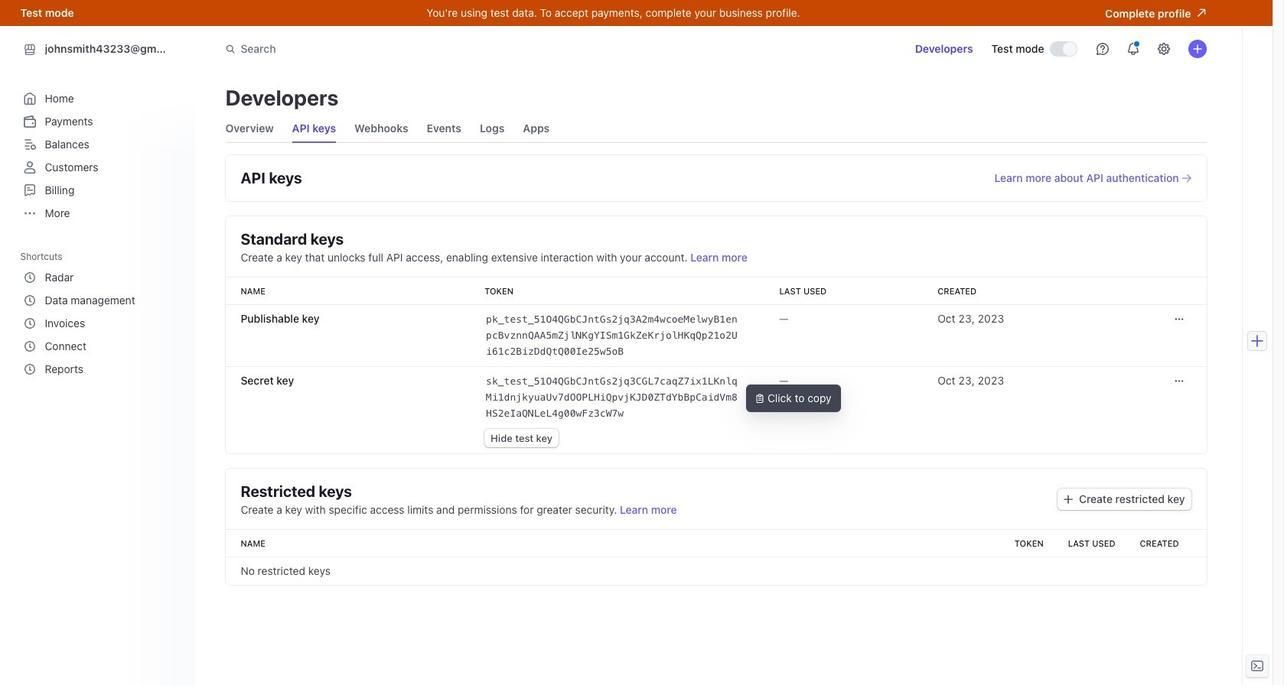 Task type: locate. For each thing, give the bounding box(es) containing it.
0 vertical spatial svg image
[[1174, 315, 1184, 324]]

None search field
[[216, 35, 648, 63]]

tab list
[[225, 115, 550, 142]]

2 shortcuts element from the top
[[20, 266, 179, 381]]

svg image
[[1174, 315, 1184, 324], [1174, 377, 1184, 386], [1064, 495, 1073, 504]]

tooltip
[[746, 385, 841, 413]]

shortcuts element
[[20, 246, 183, 381], [20, 266, 179, 381]]

notifications image
[[1127, 43, 1139, 55]]

Test mode checkbox
[[1050, 42, 1077, 56]]



Task type: describe. For each thing, give the bounding box(es) containing it.
1 vertical spatial svg image
[[1174, 377, 1184, 386]]

core navigation links element
[[20, 87, 179, 225]]

manage shortcuts image
[[167, 252, 176, 261]]

2 vertical spatial svg image
[[1064, 495, 1073, 504]]

Search text field
[[216, 35, 648, 63]]

1 shortcuts element from the top
[[20, 246, 183, 381]]

help image
[[1096, 43, 1109, 55]]

settings image
[[1158, 43, 1170, 55]]



Task type: vqa. For each thing, say whether or not it's contained in the screenshot.
Search Field
yes



